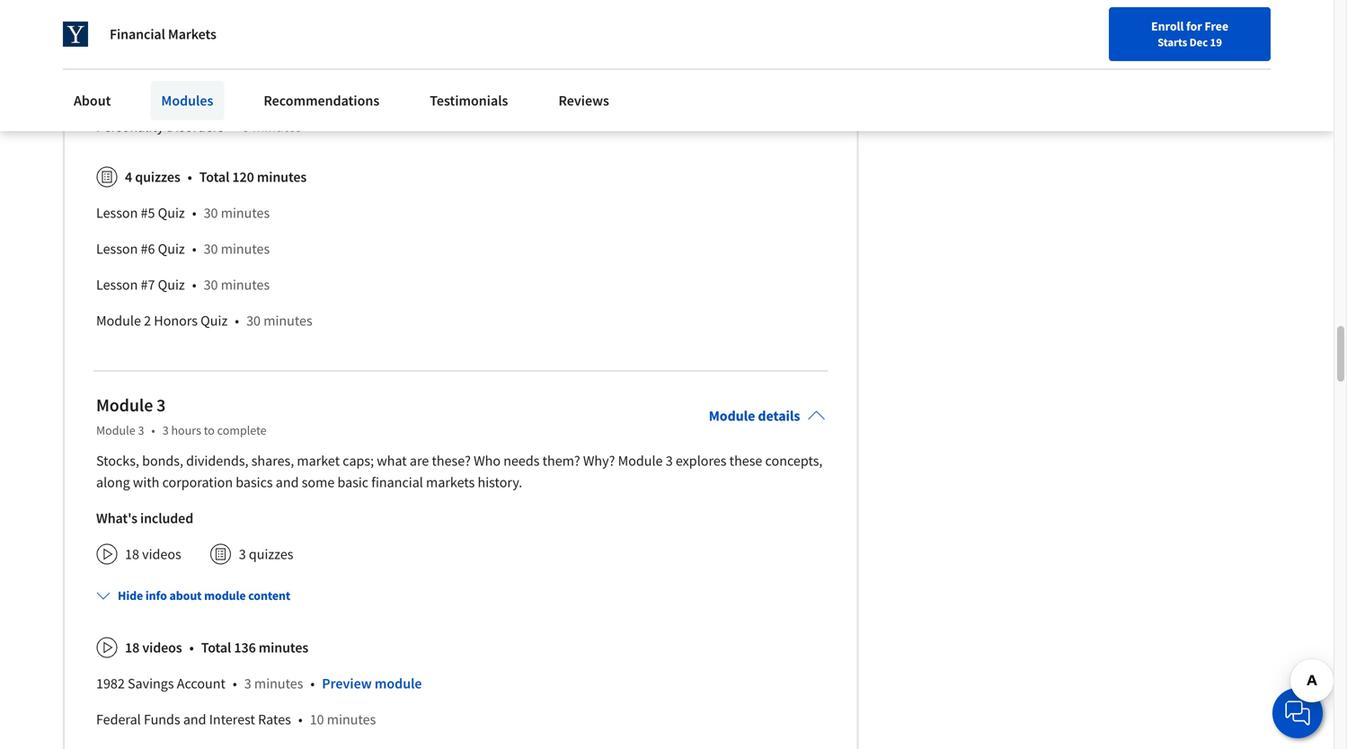 Task type: vqa. For each thing, say whether or not it's contained in the screenshot.
the For for Businesses
no



Task type: describe. For each thing, give the bounding box(es) containing it.
total for total 136 minutes
[[201, 639, 231, 657]]

10
[[310, 711, 324, 729]]

these?
[[432, 452, 471, 470]]

preview
[[322, 675, 372, 693]]

18 inside info about module content element
[[125, 639, 140, 657]]

for
[[1187, 18, 1203, 34]]

hide info about module content
[[118, 588, 291, 604]]

18 videos inside info about module content element
[[125, 639, 182, 657]]

• left 'preview'
[[311, 675, 315, 693]]

federal
[[96, 711, 141, 729]]

modules
[[161, 92, 213, 110]]

lesson #7 quiz • 30 minutes
[[96, 276, 270, 294]]

• up module 2 honors quiz • 30 minutes
[[192, 276, 197, 294]]

thinking
[[145, 82, 198, 100]]

info
[[146, 588, 167, 604]]

recommendations
[[264, 92, 380, 110]]

quiz for lesson #7 quiz
[[158, 276, 185, 294]]

1 18 videos from the top
[[125, 546, 181, 564]]

module details
[[709, 408, 801, 425]]

30 for lesson #6 quiz
[[204, 240, 218, 258]]

1982 savings account • 3 minutes • preview module
[[96, 675, 422, 693]]

to
[[204, 423, 215, 439]]

• left 5 at top
[[231, 118, 235, 136]]

3 quizzes
[[239, 546, 294, 564]]

#7
[[141, 276, 155, 294]]

• up the lesson #6 quiz • 30 minutes
[[192, 204, 197, 222]]

these
[[730, 452, 763, 470]]

concepts,
[[766, 452, 823, 470]]

• total 120 minutes
[[188, 168, 307, 186]]

basic
[[338, 474, 369, 492]]

2
[[144, 312, 151, 330]]

quiz right honors
[[201, 312, 228, 330]]

about
[[74, 92, 111, 110]]

personality disorders • 5 minutes
[[96, 118, 302, 136]]

along
[[96, 474, 130, 492]]

financial markets
[[110, 25, 217, 43]]

• left 8
[[205, 82, 209, 100]]

lesson for lesson #7 quiz
[[96, 276, 138, 294]]

modules link
[[151, 81, 224, 120]]

about
[[169, 588, 202, 604]]

dec
[[1190, 35, 1209, 49]]

• up account
[[189, 639, 194, 657]]

what
[[377, 452, 407, 470]]

1 videos from the top
[[142, 546, 181, 564]]

yale university image
[[63, 22, 88, 47]]

4
[[125, 168, 132, 186]]

lesson for lesson #6 quiz
[[96, 240, 138, 258]]

honors
[[154, 312, 198, 330]]

1982
[[96, 675, 125, 693]]

markets
[[426, 474, 475, 492]]

funds
[[144, 711, 180, 729]]

corporation
[[162, 474, 233, 492]]

magical
[[96, 82, 142, 100]]

explores
[[676, 452, 727, 470]]

3 inside info about module content element
[[244, 675, 252, 693]]

3 inside 'stocks, bonds, dividends, shares, market caps; what are these? who needs them? why? module 3 explores these concepts, along with corporation basics and some basic financial markets history.'
[[666, 452, 673, 470]]

content
[[248, 588, 291, 604]]

module for 3
[[96, 394, 153, 417]]

free
[[1205, 18, 1229, 34]]

included
[[140, 510, 193, 528]]

shares,
[[252, 452, 294, 470]]

lesson for lesson #5 quiz
[[96, 204, 138, 222]]

videos inside info about module content element
[[142, 639, 182, 657]]

dividends,
[[186, 452, 249, 470]]

are
[[410, 452, 429, 470]]

complete
[[217, 423, 267, 439]]

federal funds and interest rates • 10 minutes
[[96, 711, 376, 729]]

• up lesson #5 quiz • 30 minutes
[[188, 168, 192, 186]]

quiz for lesson #5 quiz
[[158, 204, 185, 222]]

quizzes for 4 quizzes
[[135, 168, 180, 186]]

why?
[[583, 452, 615, 470]]

hide info about module content region
[[96, 0, 826, 346]]

19
[[1211, 35, 1223, 49]]

needs
[[504, 452, 540, 470]]

basics
[[236, 474, 273, 492]]

#6
[[141, 240, 155, 258]]

#5
[[141, 204, 155, 222]]

chat with us image
[[1284, 700, 1313, 728]]

lesson #6 quiz • 30 minutes
[[96, 240, 270, 258]]

and inside info about module content element
[[183, 711, 206, 729]]

personality
[[96, 118, 164, 136]]

stocks,
[[96, 452, 139, 470]]

module inside dropdown button
[[204, 588, 246, 604]]

testimonials link
[[419, 81, 519, 120]]



Task type: locate. For each thing, give the bounding box(es) containing it.
and
[[276, 474, 299, 492], [183, 711, 206, 729]]

2 vertical spatial lesson
[[96, 276, 138, 294]]

and down shares,
[[276, 474, 299, 492]]

markets
[[168, 25, 217, 43]]

menu item
[[957, 18, 1073, 76]]

• total 136 minutes
[[189, 639, 309, 657]]

financial
[[110, 25, 165, 43]]

them?
[[543, 452, 581, 470]]

savings
[[128, 675, 174, 693]]

and inside 'stocks, bonds, dividends, shares, market caps; what are these? who needs them? why? module 3 explores these concepts, along with corporation basics and some basic financial markets history.'
[[276, 474, 299, 492]]

quizzes right 4
[[135, 168, 180, 186]]

quizzes inside hide info about module content region
[[135, 168, 180, 186]]

18 up savings
[[125, 639, 140, 657]]

lesson left #7
[[96, 276, 138, 294]]

total for total 120 minutes
[[199, 168, 230, 186]]

quizzes for 3 quizzes
[[249, 546, 294, 564]]

18 down "what's included"
[[125, 546, 139, 564]]

0 horizontal spatial quizzes
[[135, 168, 180, 186]]

• up lesson #7 quiz • 30 minutes at the top left of page
[[192, 240, 197, 258]]

0 horizontal spatial and
[[183, 711, 206, 729]]

0 vertical spatial and
[[276, 474, 299, 492]]

• right account
[[233, 675, 237, 693]]

30 for lesson #5 quiz
[[204, 204, 218, 222]]

videos
[[142, 546, 181, 564], [142, 639, 182, 657]]

about link
[[63, 81, 122, 120]]

history.
[[478, 474, 523, 492]]

quiz for lesson #6 quiz
[[158, 240, 185, 258]]

quizzes
[[135, 168, 180, 186], [249, 546, 294, 564]]

enroll for free starts dec 19
[[1152, 18, 1229, 49]]

videos down "included"
[[142, 546, 181, 564]]

0 vertical spatial videos
[[142, 546, 181, 564]]

1 vertical spatial lesson
[[96, 240, 138, 258]]

3 lesson from the top
[[96, 276, 138, 294]]

some
[[302, 474, 335, 492]]

coursera image
[[22, 15, 136, 43]]

hide
[[118, 588, 143, 604]]

18
[[125, 546, 139, 564], [125, 639, 140, 657]]

18 videos down "what's included"
[[125, 546, 181, 564]]

quizzes up the content
[[249, 546, 294, 564]]

reviews
[[559, 92, 610, 110]]

account
[[177, 675, 226, 693]]

details
[[758, 408, 801, 425]]

bonds,
[[142, 452, 183, 470]]

1 18 from the top
[[125, 546, 139, 564]]

rates
[[258, 711, 291, 729]]

• right honors
[[235, 312, 239, 330]]

1 vertical spatial and
[[183, 711, 206, 729]]

1 horizontal spatial and
[[276, 474, 299, 492]]

2 videos from the top
[[142, 639, 182, 657]]

module
[[204, 588, 246, 604], [375, 675, 422, 693]]

30
[[204, 204, 218, 222], [204, 240, 218, 258], [204, 276, 218, 294], [246, 312, 261, 330]]

18 videos up savings
[[125, 639, 182, 657]]

1 vertical spatial quizzes
[[249, 546, 294, 564]]

0 vertical spatial quizzes
[[135, 168, 180, 186]]

total
[[199, 168, 230, 186], [201, 639, 231, 657]]

module for details
[[709, 408, 756, 425]]

quiz right #7
[[158, 276, 185, 294]]

who
[[474, 452, 501, 470]]

module
[[96, 312, 141, 330], [96, 394, 153, 417], [709, 408, 756, 425], [96, 423, 135, 439], [618, 452, 663, 470]]

hours
[[171, 423, 201, 439]]

0 vertical spatial total
[[199, 168, 230, 186]]

30 up the lesson #6 quiz • 30 minutes
[[204, 204, 218, 222]]

total left 136
[[201, 639, 231, 657]]

0 horizontal spatial module
[[204, 588, 246, 604]]

lesson left the #5
[[96, 204, 138, 222]]

18 videos
[[125, 546, 181, 564], [125, 639, 182, 657]]

quiz right the #5
[[158, 204, 185, 222]]

logical fallacies
[[96, 10, 194, 28]]

136
[[234, 639, 256, 657]]

4 quizzes
[[125, 168, 180, 186]]

module for 2
[[96, 312, 141, 330]]

30 up module 2 honors quiz • 30 minutes
[[204, 276, 218, 294]]

starts
[[1158, 35, 1188, 49]]

logical
[[96, 10, 139, 28]]

0 vertical spatial 18
[[125, 546, 139, 564]]

magical thinking • 8 minutes
[[96, 82, 275, 100]]

2 lesson from the top
[[96, 240, 138, 258]]

disorders
[[167, 118, 224, 136]]

module 2 honors quiz • 30 minutes
[[96, 312, 313, 330]]

module right 'preview'
[[375, 675, 422, 693]]

•
[[205, 82, 209, 100], [231, 118, 235, 136], [188, 168, 192, 186], [192, 204, 197, 222], [192, 240, 197, 258], [192, 276, 197, 294], [235, 312, 239, 330], [151, 423, 155, 439], [189, 639, 194, 657], [233, 675, 237, 693], [311, 675, 315, 693], [298, 711, 303, 729]]

total left the 120
[[199, 168, 230, 186]]

1 vertical spatial module
[[375, 675, 422, 693]]

2 18 from the top
[[125, 639, 140, 657]]

1 lesson from the top
[[96, 204, 138, 222]]

30 up lesson #7 quiz • 30 minutes at the top left of page
[[204, 240, 218, 258]]

1 vertical spatial total
[[201, 639, 231, 657]]

stocks, bonds, dividends, shares, market caps; what are these? who needs them? why? module 3 explores these concepts, along with corporation basics and some basic financial markets history.
[[96, 452, 823, 492]]

total inside info about module content element
[[201, 639, 231, 657]]

• left 10 on the bottom left of the page
[[298, 711, 303, 729]]

120
[[232, 168, 254, 186]]

preview module link
[[322, 675, 422, 693]]

5
[[243, 118, 250, 136]]

3
[[157, 394, 166, 417], [138, 423, 144, 439], [162, 423, 169, 439], [666, 452, 673, 470], [239, 546, 246, 564], [244, 675, 252, 693]]

1 horizontal spatial module
[[375, 675, 422, 693]]

lesson
[[96, 204, 138, 222], [96, 240, 138, 258], [96, 276, 138, 294]]

30 for lesson #7 quiz
[[204, 276, 218, 294]]

recommendations link
[[253, 81, 390, 120]]

what's
[[96, 510, 137, 528]]

what's included
[[96, 510, 193, 528]]

with
[[133, 474, 159, 492]]

lesson left #6 in the left of the page
[[96, 240, 138, 258]]

testimonials
[[430, 92, 508, 110]]

fallacies
[[142, 10, 194, 28]]

total inside hide info about module content region
[[199, 168, 230, 186]]

minutes
[[226, 82, 275, 100], [253, 118, 302, 136], [257, 168, 307, 186], [221, 204, 270, 222], [221, 240, 270, 258], [221, 276, 270, 294], [264, 312, 313, 330], [259, 639, 309, 657], [254, 675, 303, 693], [327, 711, 376, 729]]

8
[[216, 82, 224, 100]]

info about module content element
[[89, 573, 826, 750]]

show notifications image
[[1092, 22, 1113, 44]]

1 horizontal spatial quizzes
[[249, 546, 294, 564]]

module inside 'stocks, bonds, dividends, shares, market caps; what are these? who needs them? why? module 3 explores these concepts, along with corporation basics and some basic financial markets history.'
[[618, 452, 663, 470]]

reviews link
[[548, 81, 620, 120]]

quiz right #6 in the left of the page
[[158, 240, 185, 258]]

hide info about module content button
[[89, 580, 298, 613]]

lesson #5 quiz • 30 minutes
[[96, 204, 270, 222]]

30 right honors
[[246, 312, 261, 330]]

interest
[[209, 711, 255, 729]]

1 vertical spatial videos
[[142, 639, 182, 657]]

and right funds
[[183, 711, 206, 729]]

1 vertical spatial 18
[[125, 639, 140, 657]]

• up the "bonds,"
[[151, 423, 155, 439]]

enroll
[[1152, 18, 1184, 34]]

0 vertical spatial 18 videos
[[125, 546, 181, 564]]

videos up savings
[[142, 639, 182, 657]]

module 3 module 3 • 3 hours to complete
[[96, 394, 267, 439]]

2 18 videos from the top
[[125, 639, 182, 657]]

0 vertical spatial lesson
[[96, 204, 138, 222]]

module inside hide info about module content region
[[96, 312, 141, 330]]

• inside module 3 module 3 • 3 hours to complete
[[151, 423, 155, 439]]

caps;
[[343, 452, 374, 470]]

module right about
[[204, 588, 246, 604]]

financial
[[372, 474, 423, 492]]

0 vertical spatial module
[[204, 588, 246, 604]]

market
[[297, 452, 340, 470]]

1 vertical spatial 18 videos
[[125, 639, 182, 657]]



